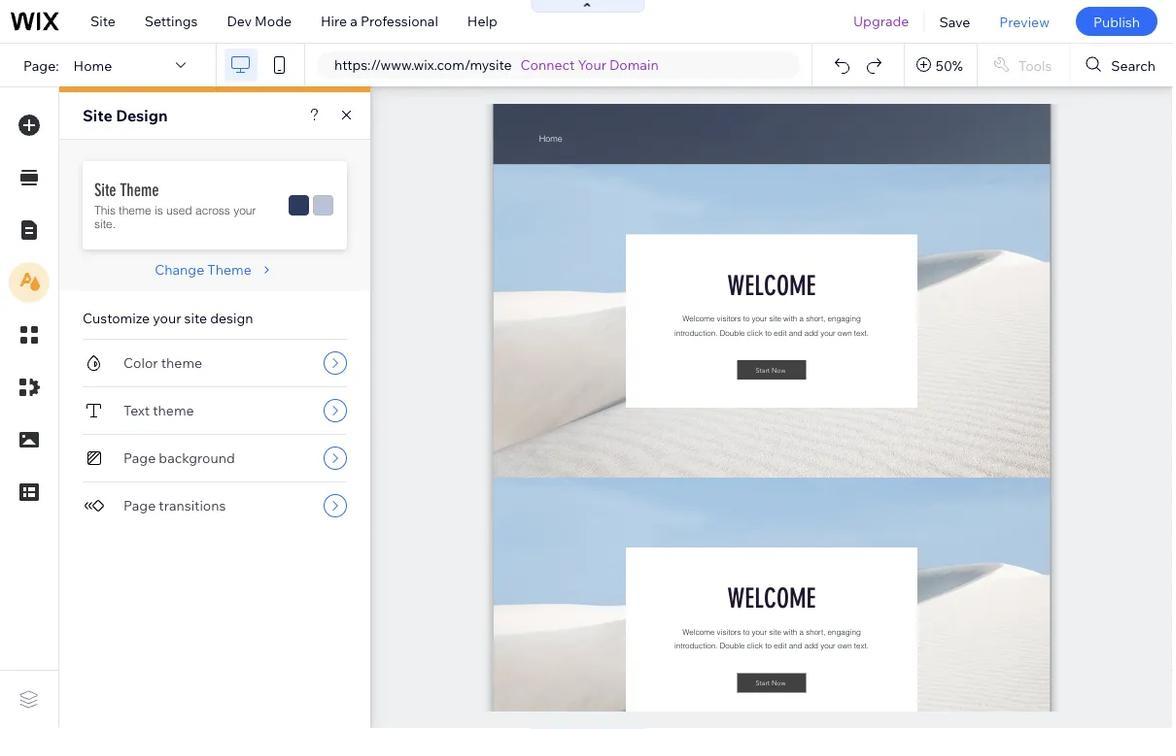 Task type: vqa. For each thing, say whether or not it's contained in the screenshot.
second Page from the top of the page
yes



Task type: locate. For each thing, give the bounding box(es) containing it.
change theme
[[155, 261, 252, 278]]

0 vertical spatial page
[[123, 450, 156, 467]]

theme up design on the left top of the page
[[207, 261, 252, 278]]

1 vertical spatial theme
[[207, 261, 252, 278]]

theme left is
[[119, 204, 151, 218]]

your right across at the left of the page
[[233, 204, 256, 218]]

theme inside button
[[207, 261, 252, 278]]

theme
[[120, 180, 159, 201], [207, 261, 252, 278]]

site up home
[[90, 13, 115, 30]]

theme for site
[[120, 180, 159, 201]]

2 page from the top
[[123, 498, 156, 515]]

hire a professional
[[321, 13, 438, 30]]

site left the design
[[83, 106, 112, 125]]

1 vertical spatial page
[[123, 498, 156, 515]]

theme right text
[[153, 402, 194, 419]]

theme right color
[[161, 355, 202, 372]]

upgrade
[[853, 13, 909, 30]]

1 vertical spatial your
[[153, 310, 181, 327]]

site design
[[83, 106, 168, 125]]

0 horizontal spatial theme
[[120, 180, 159, 201]]

a
[[350, 13, 358, 30]]

0 vertical spatial theme
[[120, 180, 159, 201]]

page background
[[123, 450, 235, 467]]

1 vertical spatial site
[[83, 106, 112, 125]]

0 horizontal spatial your
[[153, 310, 181, 327]]

customize
[[83, 310, 150, 327]]

page
[[123, 450, 156, 467], [123, 498, 156, 515]]

site for design
[[83, 106, 112, 125]]

site up this
[[94, 180, 116, 201]]

page down text
[[123, 450, 156, 467]]

theme
[[119, 204, 151, 218], [161, 355, 202, 372], [153, 402, 194, 419]]

your
[[578, 56, 606, 73]]

site inside site theme this theme is used across your site.
[[94, 180, 116, 201]]

0 vertical spatial your
[[233, 204, 256, 218]]

1 vertical spatial theme
[[161, 355, 202, 372]]

background
[[159, 450, 235, 467]]

1 page from the top
[[123, 450, 156, 467]]

2 vertical spatial site
[[94, 180, 116, 201]]

50% button
[[905, 44, 977, 87]]

0 vertical spatial site
[[90, 13, 115, 30]]

https://www.wix.com/mysite connect your domain
[[334, 56, 659, 73]]

dev mode
[[227, 13, 292, 30]]

site
[[90, 13, 115, 30], [83, 106, 112, 125], [94, 180, 116, 201]]

hire
[[321, 13, 347, 30]]

domain
[[609, 56, 659, 73]]

site theme this theme is used across your site.
[[94, 180, 256, 231]]

0 vertical spatial theme
[[119, 204, 151, 218]]

theme inside site theme this theme is used across your site.
[[120, 180, 159, 201]]

publish
[[1093, 13, 1140, 30]]

theme up is
[[120, 180, 159, 201]]

color theme
[[123, 355, 202, 372]]

1 horizontal spatial your
[[233, 204, 256, 218]]

preview
[[1000, 13, 1050, 30]]

across
[[195, 204, 230, 218]]

this
[[94, 204, 116, 218]]

2 vertical spatial theme
[[153, 402, 194, 419]]

text theme
[[123, 402, 194, 419]]

page left the transitions
[[123, 498, 156, 515]]

your left site
[[153, 310, 181, 327]]

1 horizontal spatial theme
[[207, 261, 252, 278]]

page transitions
[[123, 498, 226, 515]]

your
[[233, 204, 256, 218], [153, 310, 181, 327]]

tools
[[1019, 57, 1052, 74]]

preview button
[[985, 0, 1064, 43]]



Task type: describe. For each thing, give the bounding box(es) containing it.
page for page transitions
[[123, 498, 156, 515]]

https://www.wix.com/mysite
[[334, 56, 512, 73]]

settings
[[145, 13, 198, 30]]

text
[[123, 402, 150, 419]]

theme for color theme
[[161, 355, 202, 372]]

change theme button
[[155, 261, 275, 279]]

home
[[73, 57, 112, 74]]

50%
[[936, 57, 963, 74]]

tools button
[[978, 44, 1070, 87]]

your inside site theme this theme is used across your site.
[[233, 204, 256, 218]]

publish button
[[1076, 7, 1158, 36]]

design
[[210, 310, 253, 327]]

site.
[[94, 217, 116, 231]]

site
[[184, 310, 207, 327]]

professional
[[361, 13, 438, 30]]

theme for change
[[207, 261, 252, 278]]

is
[[155, 204, 163, 218]]

theme for text theme
[[153, 402, 194, 419]]

mode
[[255, 13, 292, 30]]

help
[[467, 13, 497, 30]]

transitions
[[159, 498, 226, 515]]

search
[[1111, 57, 1156, 74]]

connect
[[521, 56, 575, 73]]

site for theme
[[94, 180, 116, 201]]

used
[[166, 204, 192, 218]]

page for page background
[[123, 450, 156, 467]]

save button
[[925, 0, 985, 43]]

design
[[116, 106, 168, 125]]

color
[[123, 355, 158, 372]]

dev
[[227, 13, 252, 30]]

change
[[155, 261, 204, 278]]

theme inside site theme this theme is used across your site.
[[119, 204, 151, 218]]

customize your site design
[[83, 310, 253, 327]]

save
[[939, 13, 970, 30]]

search button
[[1070, 44, 1173, 87]]



